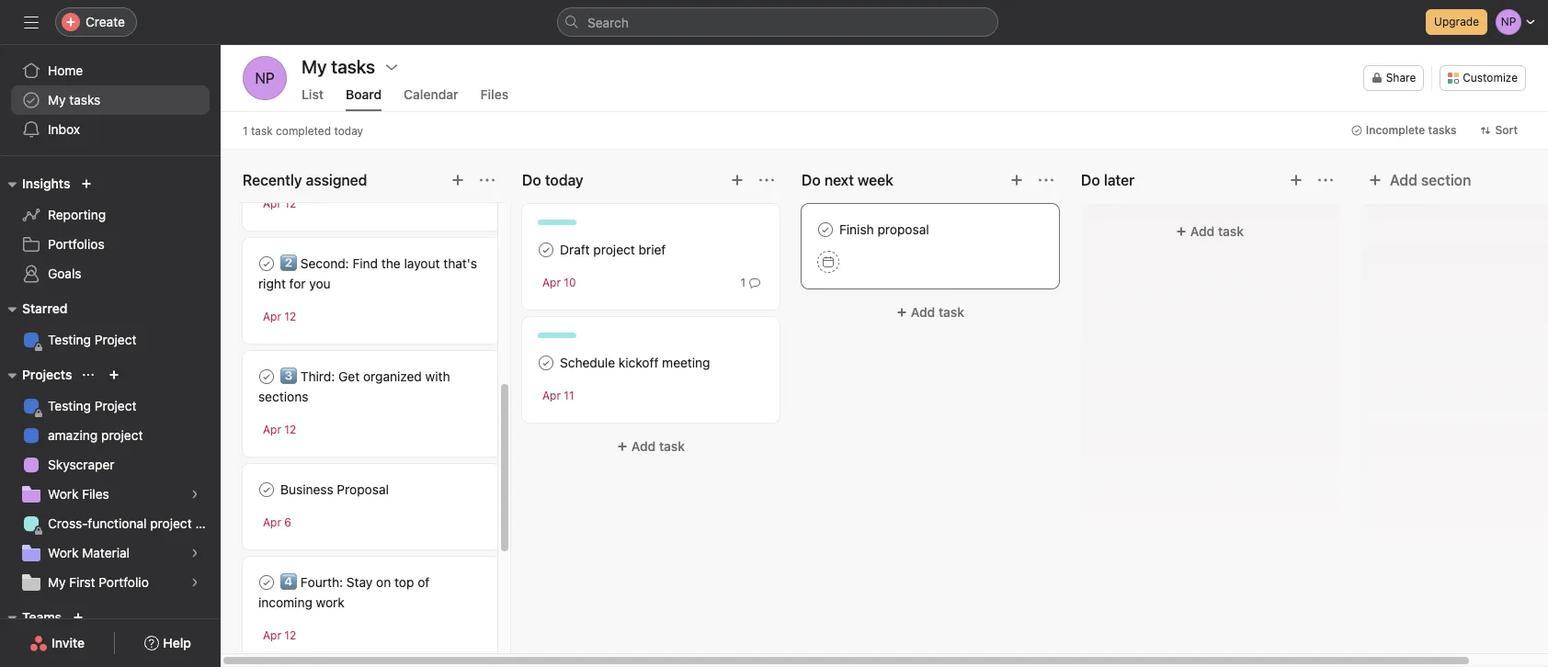 Task type: locate. For each thing, give the bounding box(es) containing it.
insights button
[[0, 173, 70, 195]]

project left the plan
[[150, 516, 192, 532]]

upgrade
[[1435, 15, 1480, 29]]

completed image up apr 11 button
[[535, 352, 557, 374]]

browse teams image
[[73, 613, 84, 624]]

work up cross-
[[48, 487, 79, 502]]

1 horizontal spatial completed checkbox
[[535, 239, 557, 261]]

recently assigned
[[243, 172, 367, 189]]

completed checkbox up apr 11 button
[[535, 352, 557, 374]]

testing inside projects element
[[48, 398, 91, 414]]

project left brief at the top
[[594, 242, 635, 258]]

files down skyscraper link
[[82, 487, 109, 502]]

completed image up right
[[256, 253, 278, 275]]

apr left "6"
[[263, 516, 281, 530]]

completed image for 2️⃣ second: find the layout that's right for you
[[256, 253, 278, 275]]

new project or portfolio image
[[109, 370, 120, 381]]

testing project up amazing project
[[48, 398, 137, 414]]

2 testing project from the top
[[48, 398, 137, 414]]

get
[[339, 369, 360, 384]]

1 inside button
[[741, 275, 746, 289]]

2 horizontal spatial project
[[594, 242, 635, 258]]

1 vertical spatial files
[[82, 487, 109, 502]]

invite
[[52, 636, 85, 651]]

2️⃣ second: find the layout that's right for you
[[258, 256, 477, 292]]

1 vertical spatial testing project
[[48, 398, 137, 414]]

projects button
[[0, 364, 72, 386]]

more section actions image for do next week
[[1039, 173, 1054, 188]]

incomplete tasks
[[1367, 123, 1457, 137]]

2 testing from the top
[[48, 398, 91, 414]]

4 apr 12 button from the top
[[263, 629, 296, 643]]

apr 12 button for 2️⃣
[[263, 310, 296, 324]]

apr left 11
[[543, 389, 561, 403]]

global element
[[0, 45, 221, 155]]

0 vertical spatial completed checkbox
[[535, 239, 557, 261]]

1 horizontal spatial add task
[[911, 304, 965, 320]]

material
[[82, 545, 130, 561]]

0 horizontal spatial more section actions image
[[1039, 173, 1054, 188]]

work
[[316, 595, 345, 611]]

completed image left draft
[[535, 239, 557, 261]]

12 for 3️⃣
[[285, 423, 296, 437]]

1 project from the top
[[94, 332, 137, 348]]

0 horizontal spatial 1
[[243, 124, 248, 138]]

0 vertical spatial work
[[48, 487, 79, 502]]

starred element
[[0, 293, 221, 359]]

completed checkbox left 3️⃣
[[256, 366, 278, 388]]

add task
[[1191, 224, 1245, 239], [911, 304, 965, 320], [632, 439, 685, 454]]

completed checkbox for draft project brief
[[535, 239, 557, 261]]

Completed checkbox
[[535, 239, 557, 261], [256, 366, 278, 388]]

completed checkbox up right
[[256, 253, 278, 275]]

apr
[[263, 197, 281, 211], [543, 276, 561, 290], [263, 310, 281, 324], [543, 389, 561, 403], [263, 423, 281, 437], [263, 516, 281, 530], [263, 629, 281, 643]]

apr left 10
[[543, 276, 561, 290]]

4️⃣
[[281, 575, 297, 591]]

apr 12 button down right
[[263, 310, 296, 324]]

testing project link up new project or portfolio image
[[11, 326, 210, 355]]

testing project inside projects element
[[48, 398, 137, 414]]

testing
[[48, 332, 91, 348], [48, 398, 91, 414]]

portfolios link
[[11, 230, 210, 259]]

apr 12 down recently assigned
[[263, 197, 296, 211]]

add task image for do next week
[[1010, 173, 1025, 188]]

apr 12 button
[[263, 197, 296, 211], [263, 310, 296, 324], [263, 423, 296, 437], [263, 629, 296, 643]]

0 vertical spatial testing project link
[[11, 326, 210, 355]]

1 horizontal spatial tasks
[[1429, 123, 1457, 137]]

2 horizontal spatial add task
[[1191, 224, 1245, 239]]

apr 12 button for 3️⃣
[[263, 423, 296, 437]]

functional
[[88, 516, 147, 532]]

1 add task image from the left
[[451, 173, 465, 188]]

completed checkbox for business proposal
[[256, 479, 278, 501]]

2 apr 12 button from the top
[[263, 310, 296, 324]]

project up skyscraper link
[[101, 428, 143, 443]]

skyscraper
[[48, 457, 115, 473]]

help
[[163, 636, 191, 651]]

apr 12 button down incoming at left
[[263, 629, 296, 643]]

0 vertical spatial add task button
[[1093, 215, 1328, 248]]

0 vertical spatial testing
[[48, 332, 91, 348]]

add section
[[1391, 172, 1472, 189]]

first
[[69, 575, 95, 591]]

Completed checkbox
[[815, 219, 837, 241], [256, 253, 278, 275], [535, 352, 557, 374], [256, 479, 278, 501], [256, 572, 278, 594]]

files link
[[481, 86, 509, 111]]

Write a task name text field
[[818, 220, 1044, 240]]

1 horizontal spatial add task image
[[1290, 173, 1304, 188]]

1 horizontal spatial more section actions image
[[760, 173, 774, 188]]

completed checkbox for 4️⃣ fourth: stay on top of incoming work
[[256, 572, 278, 594]]

1
[[243, 124, 248, 138], [741, 275, 746, 289]]

testing project link down new project or portfolio image
[[11, 392, 210, 421]]

task
[[251, 124, 273, 138], [1219, 224, 1245, 239], [939, 304, 965, 320], [660, 439, 685, 454]]

1 vertical spatial project
[[101, 428, 143, 443]]

1 vertical spatial project
[[94, 398, 137, 414]]

1 more section actions image from the left
[[480, 173, 495, 188]]

2 my from the top
[[48, 575, 66, 591]]

my inside global element
[[48, 92, 66, 108]]

portfolios
[[48, 236, 105, 252]]

0 vertical spatial testing project
[[48, 332, 137, 348]]

testing down starred
[[48, 332, 91, 348]]

2 add task image from the left
[[1290, 173, 1304, 188]]

completed checkbox left 4️⃣
[[256, 572, 278, 594]]

0 horizontal spatial more section actions image
[[480, 173, 495, 188]]

list
[[302, 86, 324, 102]]

11
[[564, 389, 574, 403]]

2 add task image from the left
[[1010, 173, 1025, 188]]

12 down incoming at left
[[285, 629, 296, 643]]

1 vertical spatial my
[[48, 575, 66, 591]]

1 vertical spatial add task
[[911, 304, 965, 320]]

12 for 4️⃣
[[285, 629, 296, 643]]

0 horizontal spatial completed checkbox
[[256, 366, 278, 388]]

2 vertical spatial completed image
[[256, 572, 278, 594]]

completed checkbox left draft
[[535, 239, 557, 261]]

add task image left do later
[[1010, 173, 1025, 188]]

apr down right
[[263, 310, 281, 324]]

top
[[395, 575, 414, 591]]

completed image for draft project brief
[[535, 239, 557, 261]]

add task image
[[730, 173, 745, 188], [1290, 173, 1304, 188]]

completed image left 3️⃣
[[256, 366, 278, 388]]

today
[[334, 124, 363, 138]]

add task image
[[451, 173, 465, 188], [1010, 173, 1025, 188]]

cross-functional project plan link
[[11, 510, 221, 539]]

project
[[94, 332, 137, 348], [94, 398, 137, 414]]

layout
[[404, 256, 440, 271]]

0 vertical spatial project
[[594, 242, 635, 258]]

sections
[[258, 389, 309, 405]]

reporting link
[[11, 201, 210, 230]]

testing inside starred element
[[48, 332, 91, 348]]

1 horizontal spatial project
[[150, 516, 192, 532]]

1 vertical spatial completed checkbox
[[256, 366, 278, 388]]

my left first
[[48, 575, 66, 591]]

completed image for 3️⃣ third: get organized with sections
[[256, 366, 278, 388]]

completed image left 4️⃣
[[256, 572, 278, 594]]

hide sidebar image
[[24, 15, 39, 29]]

completed image
[[256, 366, 278, 388], [256, 479, 278, 501], [256, 572, 278, 594]]

testing up amazing at the left bottom of page
[[48, 398, 91, 414]]

2 completed image from the top
[[256, 479, 278, 501]]

draft project brief
[[560, 242, 666, 258]]

2 12 from the top
[[285, 310, 296, 324]]

upgrade button
[[1427, 9, 1488, 35]]

files right calendar
[[481, 86, 509, 102]]

1 vertical spatial completed image
[[256, 479, 278, 501]]

list link
[[302, 86, 324, 111]]

2 work from the top
[[48, 545, 79, 561]]

1 vertical spatial tasks
[[1429, 123, 1457, 137]]

reporting
[[48, 207, 106, 223]]

1 vertical spatial 1
[[741, 275, 746, 289]]

12
[[285, 197, 296, 211], [285, 310, 296, 324], [285, 423, 296, 437], [285, 629, 296, 643]]

0 vertical spatial my
[[48, 92, 66, 108]]

apr 12 button down sections
[[263, 423, 296, 437]]

project up new project or portfolio image
[[94, 332, 137, 348]]

my inside projects element
[[48, 575, 66, 591]]

1 my from the top
[[48, 92, 66, 108]]

apr 12 down incoming at left
[[263, 629, 296, 643]]

add task image up that's
[[451, 173, 465, 188]]

4 apr 12 from the top
[[263, 629, 296, 643]]

work down cross-
[[48, 545, 79, 561]]

1 horizontal spatial 1
[[741, 275, 746, 289]]

work inside 'link'
[[48, 545, 79, 561]]

my up inbox
[[48, 92, 66, 108]]

0 horizontal spatial files
[[82, 487, 109, 502]]

1 vertical spatial add task button
[[802, 296, 1060, 329]]

apr 12 button down recently assigned
[[263, 197, 296, 211]]

tasks inside dropdown button
[[1429, 123, 1457, 137]]

0 vertical spatial completed image
[[256, 366, 278, 388]]

4 12 from the top
[[285, 629, 296, 643]]

add
[[1391, 172, 1418, 189], [1191, 224, 1215, 239], [911, 304, 936, 320], [632, 439, 656, 454]]

new image
[[81, 178, 92, 189]]

0 vertical spatial add task
[[1191, 224, 1245, 239]]

0 horizontal spatial add task image
[[451, 173, 465, 188]]

testing project
[[48, 332, 137, 348], [48, 398, 137, 414]]

1 work from the top
[[48, 487, 79, 502]]

apr 12 down sections
[[263, 423, 296, 437]]

teams
[[22, 610, 62, 625]]

12 down for
[[285, 310, 296, 324]]

1 completed image from the top
[[256, 366, 278, 388]]

tasks
[[69, 92, 101, 108], [1429, 123, 1457, 137]]

tasks inside global element
[[69, 92, 101, 108]]

completed checkbox for 3️⃣ third: get organized with sections
[[256, 366, 278, 388]]

0 vertical spatial 1
[[243, 124, 248, 138]]

2 apr 12 from the top
[[263, 310, 296, 324]]

1 vertical spatial testing project link
[[11, 392, 210, 421]]

insights
[[22, 176, 70, 191]]

find
[[353, 256, 378, 271]]

12 down recently assigned
[[285, 197, 296, 211]]

0 horizontal spatial add task
[[632, 439, 685, 454]]

3 apr 12 from the top
[[263, 423, 296, 437]]

2️⃣
[[281, 256, 297, 271]]

1 vertical spatial work
[[48, 545, 79, 561]]

starred
[[22, 301, 68, 316]]

create
[[86, 14, 125, 29]]

1 more section actions image from the left
[[1039, 173, 1054, 188]]

3 apr 12 button from the top
[[263, 423, 296, 437]]

work
[[48, 487, 79, 502], [48, 545, 79, 561]]

0 horizontal spatial add task image
[[730, 173, 745, 188]]

3 completed image from the top
[[256, 572, 278, 594]]

apr 12 for 2️⃣
[[263, 310, 296, 324]]

stay
[[347, 575, 373, 591]]

1 horizontal spatial more section actions image
[[1319, 173, 1334, 188]]

0 horizontal spatial add task button
[[522, 430, 780, 464]]

3 12 from the top
[[285, 423, 296, 437]]

0 vertical spatial tasks
[[69, 92, 101, 108]]

0 horizontal spatial project
[[101, 428, 143, 443]]

completed checkbox up the apr 6
[[256, 479, 278, 501]]

completed checkbox down do
[[815, 219, 837, 241]]

0 vertical spatial files
[[481, 86, 509, 102]]

2 project from the top
[[94, 398, 137, 414]]

third:
[[301, 369, 335, 384]]

section
[[1422, 172, 1472, 189]]

project up amazing project link
[[94, 398, 137, 414]]

1 horizontal spatial add task image
[[1010, 173, 1025, 188]]

12 down sections
[[285, 423, 296, 437]]

tasks right incomplete
[[1429, 123, 1457, 137]]

my first portfolio
[[48, 575, 149, 591]]

more section actions image
[[1039, 173, 1054, 188], [1319, 173, 1334, 188]]

1 vertical spatial testing
[[48, 398, 91, 414]]

testing project up the show options, current sort, top image
[[48, 332, 137, 348]]

tasks down the home on the left top
[[69, 92, 101, 108]]

apr 11
[[543, 389, 574, 403]]

sort
[[1496, 123, 1519, 137]]

cross-functional project plan
[[48, 516, 221, 532]]

1 add task image from the left
[[730, 173, 745, 188]]

completed image
[[815, 219, 837, 241], [535, 239, 557, 261], [256, 253, 278, 275], [535, 352, 557, 374]]

add task image for recently assigned
[[451, 173, 465, 188]]

show options, current sort, top image
[[83, 370, 94, 381]]

more section actions image left do
[[760, 173, 774, 188]]

1 testing project link from the top
[[11, 326, 210, 355]]

my
[[48, 92, 66, 108], [48, 575, 66, 591]]

completed image up the apr 6
[[256, 479, 278, 501]]

1 testing project from the top
[[48, 332, 137, 348]]

more section actions image left do today
[[480, 173, 495, 188]]

more section actions image
[[480, 173, 495, 188], [760, 173, 774, 188]]

1 apr 12 button from the top
[[263, 197, 296, 211]]

apr 12 for 4️⃣
[[263, 629, 296, 643]]

apr 12
[[263, 197, 296, 211], [263, 310, 296, 324], [263, 423, 296, 437], [263, 629, 296, 643]]

2 testing project link from the top
[[11, 392, 210, 421]]

0 vertical spatial project
[[94, 332, 137, 348]]

add task button
[[1093, 215, 1328, 248], [802, 296, 1060, 329], [522, 430, 780, 464]]

second:
[[301, 256, 349, 271]]

share
[[1387, 71, 1417, 85]]

organized
[[363, 369, 422, 384]]

apr 12 down right
[[263, 310, 296, 324]]

2 more section actions image from the left
[[1319, 173, 1334, 188]]

0 horizontal spatial tasks
[[69, 92, 101, 108]]

add task image for do later
[[1290, 173, 1304, 188]]

1 horizontal spatial files
[[481, 86, 509, 102]]

2 more section actions image from the left
[[760, 173, 774, 188]]

1 for 1 task completed today
[[243, 124, 248, 138]]

1 testing from the top
[[48, 332, 91, 348]]

my tasks
[[302, 56, 375, 77]]

project
[[594, 242, 635, 258], [101, 428, 143, 443], [150, 516, 192, 532]]



Task type: describe. For each thing, give the bounding box(es) containing it.
kickoff
[[619, 355, 659, 371]]

1 horizontal spatial add task button
[[802, 296, 1060, 329]]

my first portfolio link
[[11, 568, 210, 598]]

apr 12 for 3️⃣
[[263, 423, 296, 437]]

apr 11 button
[[543, 389, 574, 403]]

tasks for my tasks
[[69, 92, 101, 108]]

starred button
[[0, 298, 68, 320]]

apr down incoming at left
[[263, 629, 281, 643]]

completed image for 4️⃣ fourth: stay on top of incoming work
[[256, 572, 278, 594]]

more section actions image for recently assigned
[[480, 173, 495, 188]]

1 for 1
[[741, 275, 746, 289]]

my for my tasks
[[48, 92, 66, 108]]

tasks for incomplete tasks
[[1429, 123, 1457, 137]]

completed checkbox for 2️⃣ second: find the layout that's right for you
[[256, 253, 278, 275]]

teams button
[[0, 607, 62, 629]]

share button
[[1364, 65, 1425, 91]]

see details, work files image
[[189, 489, 201, 500]]

incoming
[[258, 595, 313, 611]]

work for work material
[[48, 545, 79, 561]]

incomplete tasks button
[[1344, 118, 1466, 143]]

do later
[[1082, 172, 1135, 189]]

calendar
[[404, 86, 459, 102]]

projects
[[22, 367, 72, 383]]

np button
[[243, 56, 287, 100]]

board
[[346, 86, 382, 102]]

see details, my first portfolio image
[[189, 578, 201, 589]]

schedule
[[560, 355, 615, 371]]

1 button
[[737, 274, 764, 292]]

completed checkbox for schedule kickoff meeting
[[535, 352, 557, 374]]

next week
[[825, 172, 894, 189]]

3️⃣
[[281, 369, 297, 384]]

apr 12 button for 4️⃣
[[263, 629, 296, 643]]

amazing project link
[[11, 421, 210, 451]]

add section button
[[1361, 164, 1479, 197]]

add task image for do today
[[730, 173, 745, 188]]

12 for 2️⃣
[[285, 310, 296, 324]]

10
[[564, 276, 576, 290]]

you
[[309, 276, 331, 292]]

apr 6 button
[[263, 516, 292, 530]]

on
[[376, 575, 391, 591]]

with
[[426, 369, 450, 384]]

apr 10
[[543, 276, 576, 290]]

proposal
[[337, 482, 389, 498]]

calendar link
[[404, 86, 459, 111]]

that's
[[444, 256, 477, 271]]

home link
[[11, 56, 210, 86]]

work material
[[48, 545, 130, 561]]

customize button
[[1441, 65, 1527, 91]]

board link
[[346, 86, 382, 111]]

show options image
[[385, 60, 399, 75]]

more section actions image for do later
[[1319, 173, 1334, 188]]

add inside button
[[1391, 172, 1418, 189]]

np
[[255, 70, 275, 86]]

meeting
[[662, 355, 711, 371]]

apr 10 button
[[543, 276, 576, 290]]

goals
[[48, 266, 81, 281]]

of
[[418, 575, 430, 591]]

home
[[48, 63, 83, 78]]

project for draft
[[594, 242, 635, 258]]

my tasks link
[[11, 86, 210, 115]]

amazing
[[48, 428, 98, 443]]

my for my first portfolio
[[48, 575, 66, 591]]

my tasks
[[48, 92, 101, 108]]

portfolio
[[99, 575, 149, 591]]

apr 6
[[263, 516, 292, 530]]

do next week
[[802, 172, 894, 189]]

project inside starred element
[[94, 332, 137, 348]]

amazing project
[[48, 428, 143, 443]]

2 vertical spatial add task
[[632, 439, 685, 454]]

1 task completed today
[[243, 124, 363, 138]]

see details, work material image
[[189, 548, 201, 559]]

2 vertical spatial project
[[150, 516, 192, 532]]

fourth:
[[301, 575, 343, 591]]

6
[[285, 516, 292, 530]]

insights element
[[0, 167, 221, 293]]

work files link
[[11, 480, 210, 510]]

schedule kickoff meeting
[[560, 355, 711, 371]]

3️⃣ third: get organized with sections
[[258, 369, 450, 405]]

projects element
[[0, 359, 221, 602]]

brief
[[639, 242, 666, 258]]

goals link
[[11, 259, 210, 289]]

1 12 from the top
[[285, 197, 296, 211]]

create button
[[55, 7, 137, 37]]

Search tasks, projects, and more text field
[[557, 7, 999, 37]]

apr down sections
[[263, 423, 281, 437]]

project for amazing
[[101, 428, 143, 443]]

the
[[382, 256, 401, 271]]

inbox
[[48, 121, 80, 137]]

completed image for schedule kickoff meeting
[[535, 352, 557, 374]]

apr down recently assigned
[[263, 197, 281, 211]]

inbox link
[[11, 115, 210, 144]]

completed image down do
[[815, 219, 837, 241]]

more section actions image for do today
[[760, 173, 774, 188]]

skyscraper link
[[11, 451, 210, 480]]

work for work files
[[48, 487, 79, 502]]

files inside projects element
[[82, 487, 109, 502]]

2 horizontal spatial add task button
[[1093, 215, 1328, 248]]

testing project link inside starred element
[[11, 326, 210, 355]]

testing project inside starred element
[[48, 332, 137, 348]]

completed image for business proposal
[[256, 479, 278, 501]]

4️⃣ fourth: stay on top of incoming work
[[258, 575, 430, 611]]

1 apr 12 from the top
[[263, 197, 296, 211]]

do
[[802, 172, 821, 189]]

do today
[[522, 172, 584, 189]]

draft
[[560, 242, 590, 258]]

customize
[[1464, 71, 1519, 85]]

for
[[289, 276, 306, 292]]

plan
[[195, 516, 221, 532]]

2 vertical spatial add task button
[[522, 430, 780, 464]]

work material link
[[11, 539, 210, 568]]

completed
[[276, 124, 331, 138]]



Task type: vqa. For each thing, say whether or not it's contained in the screenshot.
— related to — popup button
no



